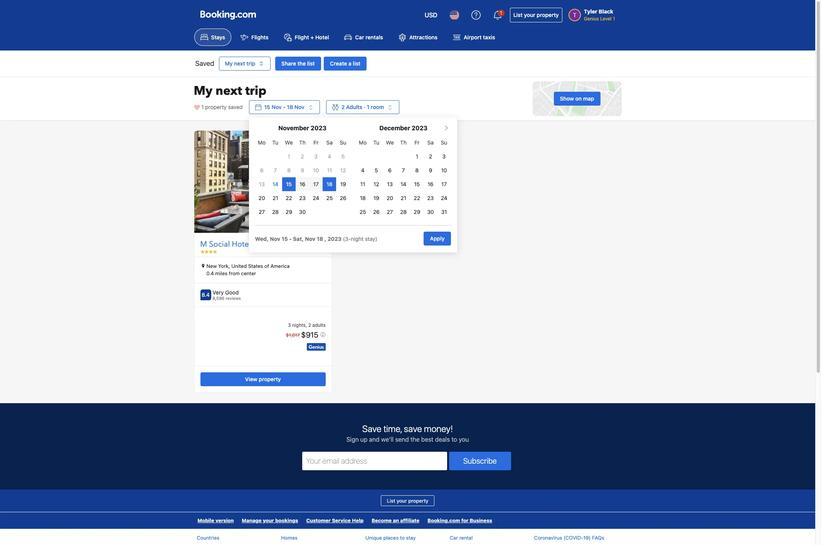 Task type: locate. For each thing, give the bounding box(es) containing it.
2 tu from the left
[[373, 139, 380, 146]]

1 vertical spatial hotel
[[232, 239, 251, 249]]

26 left 27 december 2023 checkbox
[[373, 209, 380, 215]]

1 inside button
[[500, 10, 502, 16]]

my right "saved"
[[225, 60, 233, 67]]

hotel
[[315, 34, 329, 41], [232, 239, 251, 249]]

1 horizontal spatial 11
[[360, 181, 365, 188]]

1 22 from the left
[[286, 195, 292, 201]]

13 December 2023 checkbox
[[387, 181, 393, 188]]

1 su from the left
[[340, 139, 346, 146]]

26
[[340, 195, 347, 201], [373, 209, 380, 215]]

1 16 from the left
[[300, 181, 305, 188]]

21 November 2023 checkbox
[[273, 195, 278, 201]]

1 inside "tyler black genius level 1"
[[613, 16, 615, 22]]

0 horizontal spatial 5
[[342, 153, 345, 160]]

8 December 2023 checkbox
[[415, 167, 419, 174]]

list up become an affiliate
[[387, 498, 395, 504]]

22 for 22 option
[[414, 195, 420, 201]]

0 vertical spatial trip
[[247, 60, 255, 67]]

m social hotel times square new york
[[200, 239, 336, 249]]

york,
[[218, 263, 230, 269]]

sa up 4 november 2023 option
[[327, 139, 333, 146]]

0 vertical spatial 4
[[328, 153, 331, 160]]

0 horizontal spatial 22
[[286, 195, 292, 201]]

1 we from the left
[[285, 139, 293, 146]]

28 for 28 december 2023 "checkbox"
[[400, 209, 407, 215]]

1 vertical spatial list your property link
[[381, 496, 435, 506]]

customer
[[306, 518, 331, 524]]

scored  8.4 element
[[200, 290, 211, 300]]

share the list button
[[275, 57, 321, 71]]

1 right level
[[613, 16, 615, 22]]

navigation
[[194, 512, 497, 529]]

to left stay
[[400, 535, 405, 541]]

2 9 from the left
[[429, 167, 432, 174]]

18 left the 19 december 2023 checkbox
[[360, 195, 366, 201]]

1 horizontal spatial 14
[[401, 181, 407, 188]]

0 vertical spatial next
[[234, 60, 245, 67]]

8.4
[[202, 292, 210, 298]]

21 for 21 checkbox
[[273, 195, 278, 201]]

24 for 24 december 2023 checkbox
[[441, 195, 448, 201]]

your right manage
[[263, 518, 274, 524]]

car rental
[[450, 535, 473, 541]]

homes link
[[281, 535, 298, 541]]

0 vertical spatial car
[[355, 34, 364, 41]]

list your property right 1 button
[[514, 12, 559, 18]]

24 left 25 option in the top left of the page
[[313, 195, 319, 201]]

27 for 27 november 2023 checkbox
[[259, 209, 265, 215]]

we for november 2023
[[285, 139, 293, 146]]

1 horizontal spatial december 2023 element
[[356, 136, 451, 219]]

1 horizontal spatial 17
[[442, 181, 447, 188]]

0 horizontal spatial list your property
[[387, 498, 429, 504]]

rated element
[[213, 289, 241, 296]]

2 30 from the left
[[427, 209, 434, 215]]

nov up november
[[272, 104, 282, 110]]

6
[[260, 167, 264, 174], [388, 167, 392, 174]]

10 for 10 december 2023 option
[[441, 167, 447, 174]]

1 vertical spatial car
[[450, 535, 458, 541]]

30 for 30 'checkbox' in the top left of the page
[[299, 209, 306, 215]]

tyler black genius level 1
[[584, 8, 615, 22]]

1 horizontal spatial to
[[452, 436, 457, 443]]

1 horizontal spatial car
[[450, 535, 458, 541]]

list inside 'create a list' button
[[353, 60, 361, 67]]

3 December 2023 checkbox
[[443, 153, 446, 160]]

1 10 from the left
[[313, 167, 319, 174]]

3 left 4 november 2023 option
[[314, 153, 318, 160]]

sa for november 2023
[[327, 139, 333, 146]]

0 horizontal spatial we
[[285, 139, 293, 146]]

property
[[537, 12, 559, 18], [205, 104, 227, 110], [259, 376, 281, 383], [409, 498, 429, 504]]

9 November 2023 checkbox
[[301, 167, 304, 174]]

fr up 1 december 2023 checkbox
[[415, 139, 420, 146]]

0 vertical spatial 5
[[342, 153, 345, 160]]

2 sa from the left
[[428, 139, 434, 146]]

1 8 from the left
[[287, 167, 291, 174]]

my next trip
[[225, 60, 255, 67], [194, 83, 267, 100]]

trip
[[247, 60, 255, 67], [245, 83, 267, 100]]

25 left 26 checkbox
[[360, 209, 366, 215]]

7 November 2023 checkbox
[[274, 167, 277, 174]]

7 for 7 checkbox
[[402, 167, 405, 174]]

1 vertical spatial new
[[207, 263, 217, 269]]

1 horizontal spatial my
[[225, 60, 233, 67]]

my next trip button
[[219, 57, 271, 71]]

1 horizontal spatial 3
[[314, 153, 318, 160]]

0 horizontal spatial 17
[[313, 181, 319, 188]]

3 for december 2023
[[443, 153, 446, 160]]

15 December 2023 checkbox
[[414, 181, 420, 188]]

20 left 21 checkbox
[[259, 195, 265, 201]]

7 December 2023 checkbox
[[402, 167, 405, 174]]

1 vertical spatial 5
[[375, 167, 378, 174]]

2023 for december 2023
[[412, 125, 428, 132]]

9
[[301, 167, 304, 174], [429, 167, 432, 174]]

8 for 8 option
[[415, 167, 419, 174]]

18
[[287, 104, 293, 110], [327, 181, 333, 188], [360, 195, 366, 201], [317, 236, 323, 242]]

2 8 from the left
[[415, 167, 419, 174]]

december 2023 element
[[255, 136, 350, 219], [356, 136, 451, 219]]

next up saved
[[216, 83, 242, 100]]

2 7 from the left
[[402, 167, 405, 174]]

0 horizontal spatial 2023
[[311, 125, 327, 132]]

car rentals link
[[338, 29, 389, 46]]

stay)
[[365, 236, 377, 242]]

2 mo from the left
[[359, 139, 367, 146]]

- left sat,
[[289, 236, 292, 242]]

1 horizontal spatial 5
[[375, 167, 378, 174]]

0 vertical spatial my next trip
[[225, 60, 255, 67]]

12 right 11 option
[[374, 181, 379, 188]]

10 for 10 november 2023 option
[[313, 167, 319, 174]]

0 vertical spatial -
[[283, 104, 286, 110]]

1 vertical spatial 11
[[360, 181, 365, 188]]

23 right 22 option
[[427, 195, 434, 201]]

car left rentals
[[355, 34, 364, 41]]

20 for 20 december 2023 checkbox
[[387, 195, 393, 201]]

car for car rental
[[450, 535, 458, 541]]

17 for 17 checkbox
[[442, 181, 447, 188]]

5 November 2023 checkbox
[[342, 153, 345, 160]]

2 13 from the left
[[387, 181, 393, 188]]

14 December 2023 checkbox
[[401, 181, 407, 188]]

6 left 7 november 2023 checkbox
[[260, 167, 264, 174]]

23 November 2023 checkbox
[[299, 195, 306, 201]]

1 horizontal spatial th
[[400, 139, 407, 146]]

your
[[524, 12, 536, 18], [397, 498, 407, 504], [263, 518, 274, 524]]

24
[[313, 195, 319, 201], [441, 195, 448, 201]]

1 fr from the left
[[314, 139, 319, 146]]

su
[[340, 139, 346, 146], [441, 139, 447, 146]]

miles
[[215, 271, 228, 277]]

1 30 from the left
[[299, 209, 306, 215]]

1 horizontal spatial 4
[[361, 167, 365, 174]]

1 up the airport taxis link on the right top
[[500, 10, 502, 16]]

1 horizontal spatial -
[[289, 236, 292, 242]]

list inside share the list button
[[307, 60, 315, 67]]

0 vertical spatial list your property link
[[510, 8, 563, 22]]

flights
[[251, 34, 269, 41]]

1 horizontal spatial tu
[[373, 139, 380, 146]]

7
[[274, 167, 277, 174], [402, 167, 405, 174]]

save time, save money! sign up and we'll send the best deals to you
[[347, 423, 469, 443]]

30 for 30 december 2023 option
[[427, 209, 434, 215]]

list your property link inside save time, save money! "footer"
[[381, 496, 435, 506]]

0 vertical spatial hotel
[[315, 34, 329, 41]]

0 horizontal spatial th
[[299, 139, 306, 146]]

2 27 from the left
[[387, 209, 393, 215]]

9 for 9 december 2023 option
[[429, 167, 432, 174]]

list your property up affiliate
[[387, 498, 429, 504]]

1 13 from the left
[[259, 181, 265, 188]]

list your property link up affiliate
[[381, 496, 435, 506]]

2 28 from the left
[[400, 209, 407, 215]]

23
[[299, 195, 306, 201], [427, 195, 434, 201]]

31 December 2023 checkbox
[[441, 209, 447, 215]]

2 10 from the left
[[441, 167, 447, 174]]

1 vertical spatial your
[[397, 498, 407, 504]]

1 vertical spatial -
[[289, 236, 292, 242]]

of
[[264, 263, 269, 269]]

0 horizontal spatial 20
[[259, 195, 265, 201]]

27 right 26 checkbox
[[387, 209, 393, 215]]

0 vertical spatial list your property
[[514, 12, 559, 18]]

next
[[234, 60, 245, 67], [216, 83, 242, 100]]

1 right ·
[[367, 104, 370, 110]]

0 horizontal spatial 6
[[260, 167, 264, 174]]

1 vertical spatial list
[[387, 498, 395, 504]]

1 horizontal spatial 8
[[415, 167, 419, 174]]

3 right 2 december 2023 option at the right of page
[[443, 153, 446, 160]]

social
[[209, 239, 230, 249]]

21 right 20 december 2023 checkbox
[[401, 195, 406, 201]]

next month image
[[442, 124, 451, 133]]

30 December 2023 checkbox
[[427, 209, 434, 215]]

navigation inside save time, save money! "footer"
[[194, 512, 497, 529]]

23 right 22 checkbox
[[299, 195, 306, 201]]

1 14 from the left
[[273, 181, 278, 188]]

night
[[351, 236, 364, 242]]

the down save at the bottom
[[411, 436, 420, 443]]

2 24 from the left
[[441, 195, 448, 201]]

1 horizontal spatial the
[[411, 436, 420, 443]]

15 right 14 november 2023 checkbox at the left
[[286, 181, 292, 188]]

14 November 2023 checkbox
[[273, 181, 278, 188]]

1 horizontal spatial 9
[[429, 167, 432, 174]]

7 for 7 november 2023 checkbox
[[274, 167, 277, 174]]

1 vertical spatial trip
[[245, 83, 267, 100]]

30 left 31
[[427, 209, 434, 215]]

17 right 16 december 2023 checkbox
[[442, 181, 447, 188]]

23 for the 23 december 2023 checkbox
[[427, 195, 434, 201]]

1 horizontal spatial 7
[[402, 167, 405, 174]]

25 November 2023 checkbox
[[326, 195, 333, 201]]

th down december 2023
[[400, 139, 407, 146]]

0 horizontal spatial 11
[[327, 167, 332, 174]]

sa up 2 december 2023 option at the right of page
[[428, 139, 434, 146]]

2 21 from the left
[[401, 195, 406, 201]]

29 right 28 december 2023 "checkbox"
[[414, 209, 420, 215]]

1 left 2 december 2023 option at the right of page
[[416, 153, 418, 160]]

a
[[349, 60, 352, 67]]

nov
[[272, 104, 282, 110], [295, 104, 305, 110], [270, 236, 280, 242], [305, 236, 315, 242]]

1 27 from the left
[[259, 209, 265, 215]]

to left you
[[452, 436, 457, 443]]

my inside my next trip button
[[225, 60, 233, 67]]

manage your bookings link
[[238, 512, 302, 529]]

1 vertical spatial 25
[[360, 209, 366, 215]]

16 right 15 checkbox
[[428, 181, 434, 188]]

your for the manage your bookings link
[[263, 518, 274, 524]]

0 vertical spatial 26
[[340, 195, 347, 201]]

8 left "9" option
[[287, 167, 291, 174]]

3 left nights,
[[288, 322, 291, 328]]

6 right 5 option
[[388, 167, 392, 174]]

0 horizontal spatial december 2023 element
[[255, 136, 350, 219]]

14 for 14 checkbox
[[401, 181, 407, 188]]

december 2023
[[380, 125, 428, 132]]

0 horizontal spatial 27
[[259, 209, 265, 215]]

1 december 2023 element from the left
[[255, 136, 350, 219]]

24 right the 23 december 2023 checkbox
[[441, 195, 448, 201]]

2 16 from the left
[[428, 181, 434, 188]]

hotel for +
[[315, 34, 329, 41]]

24 for 24 november 2023 option
[[313, 195, 319, 201]]

20 right the 19 december 2023 checkbox
[[387, 195, 393, 201]]

mobile version link
[[194, 512, 238, 529]]

car for car rentals
[[355, 34, 364, 41]]

21
[[273, 195, 278, 201], [401, 195, 406, 201]]

1 17 from the left
[[313, 181, 319, 188]]

new left ,
[[302, 239, 318, 249]]

1 horizontal spatial list
[[514, 12, 523, 18]]

hotel for social
[[232, 239, 251, 249]]

16 November 2023 checkbox
[[300, 181, 305, 188]]

1 9 from the left
[[301, 167, 304, 174]]

0 horizontal spatial 30
[[299, 209, 306, 215]]

1 28 from the left
[[272, 209, 279, 215]]

12 for '12 december 2023' checkbox
[[374, 181, 379, 188]]

business
[[470, 518, 492, 524]]

1 vertical spatial 19
[[374, 195, 379, 201]]

1 20 from the left
[[259, 195, 265, 201]]

29 December 2023 checkbox
[[414, 209, 420, 215]]

9 December 2023 checkbox
[[429, 167, 432, 174]]

coronavirus (covid-19) faqs link
[[534, 535, 605, 541]]

we up 1 november 2023 option
[[285, 139, 293, 146]]

mo up 4 december 2023 'checkbox' on the left of page
[[359, 139, 367, 146]]

5 right 4 november 2023 option
[[342, 153, 345, 160]]

attractions
[[409, 34, 438, 41]]

trip down my next trip button
[[245, 83, 267, 100]]

22 left the 23 december 2023 checkbox
[[414, 195, 420, 201]]

0 horizontal spatial 19
[[340, 181, 346, 188]]

17
[[313, 181, 319, 188], [442, 181, 447, 188]]

0 horizontal spatial 7
[[274, 167, 277, 174]]

become an affiliate link
[[368, 512, 423, 529]]

hotel left 'wed,'
[[232, 239, 251, 249]]

9 for "9" option
[[301, 167, 304, 174]]

1 December 2023 checkbox
[[416, 153, 418, 160]]

1 horizontal spatial 23
[[427, 195, 434, 201]]

we down december
[[386, 139, 394, 146]]

0 horizontal spatial tu
[[272, 139, 278, 146]]

29 right 28 checkbox
[[286, 209, 292, 215]]

su up 5 november 2023 option
[[340, 139, 346, 146]]

0 horizontal spatial -
[[283, 104, 286, 110]]

list your property link right 1 button
[[510, 8, 563, 22]]

21 December 2023 checkbox
[[401, 195, 406, 201]]

my up 1 property saved
[[194, 83, 213, 100]]

26 right 25 option in the top left of the page
[[340, 195, 347, 201]]

1 property saved
[[201, 104, 243, 110]]

6 for 6 november 2023 option
[[260, 167, 264, 174]]

mobile version
[[198, 518, 234, 524]]

1 horizontal spatial list your property
[[514, 12, 559, 18]]

0 horizontal spatial 29
[[286, 209, 292, 215]]

10 right 9 december 2023 option
[[441, 167, 447, 174]]

27 left 28 checkbox
[[259, 209, 265, 215]]

th
[[299, 139, 306, 146], [400, 139, 407, 146]]

0 horizontal spatial 28
[[272, 209, 279, 215]]

trip down flights link
[[247, 60, 255, 67]]

times
[[253, 239, 274, 249]]

0 vertical spatial my
[[225, 60, 233, 67]]

su up 3 december 2023 option on the top right
[[441, 139, 447, 146]]

my
[[225, 60, 233, 67], [194, 83, 213, 100]]

22 for 22 checkbox
[[286, 195, 292, 201]]

0 horizontal spatial 26
[[340, 195, 347, 201]]

you
[[459, 436, 469, 443]]

airport taxis link
[[447, 29, 501, 46]]

2 list from the left
[[353, 60, 361, 67]]

2 22 from the left
[[414, 195, 420, 201]]

0 horizontal spatial 21
[[273, 195, 278, 201]]

17 left '18' option
[[313, 181, 319, 188]]

0 horizontal spatial fr
[[314, 139, 319, 146]]

2 November 2023 checkbox
[[301, 153, 304, 160]]

0 horizontal spatial su
[[340, 139, 346, 146]]

2 17 from the left
[[442, 181, 447, 188]]

0 horizontal spatial 9
[[301, 167, 304, 174]]

list your property
[[514, 12, 559, 18], [387, 498, 429, 504]]

1 vertical spatial the
[[411, 436, 420, 443]]

view property link
[[200, 373, 326, 386]]

2023 right november
[[311, 125, 327, 132]]

1 horizontal spatial new
[[302, 239, 318, 249]]

29 for "29" checkbox
[[414, 209, 420, 215]]

0 horizontal spatial to
[[400, 535, 405, 541]]

list right a
[[353, 60, 361, 67]]

0 vertical spatial 19
[[340, 181, 346, 188]]

1 vertical spatial 26
[[373, 209, 380, 215]]

0 horizontal spatial 16
[[300, 181, 305, 188]]

to inside save time, save money! sign up and we'll send the best deals to you
[[452, 436, 457, 443]]

17 for 17 november 2023 option
[[313, 181, 319, 188]]

23 December 2023 checkbox
[[427, 195, 434, 201]]

1 horizontal spatial 25
[[360, 209, 366, 215]]

10 November 2023 checkbox
[[313, 167, 319, 174]]

hotel right +
[[315, 34, 329, 41]]

16 right the 15 checkbox
[[300, 181, 305, 188]]

1 horizontal spatial 22
[[414, 195, 420, 201]]

1 vertical spatial list your property
[[387, 498, 429, 504]]

28 right 27 november 2023 checkbox
[[272, 209, 279, 215]]

affiliate
[[400, 518, 420, 524]]

19 right '18' option
[[340, 181, 346, 188]]

save
[[362, 423, 382, 434]]

22 left 23 november 2023 checkbox
[[286, 195, 292, 201]]

21 right 20 checkbox
[[273, 195, 278, 201]]

next down flights link
[[234, 60, 245, 67]]

2 14 from the left
[[401, 181, 407, 188]]

2 december 2023 element from the left
[[356, 136, 451, 219]]

1 horizontal spatial 13
[[387, 181, 393, 188]]

$915
[[301, 330, 320, 339]]

car left rental
[[450, 535, 458, 541]]

2 vertical spatial your
[[263, 518, 274, 524]]

26 for 26 november 2023 option on the left top
[[340, 195, 347, 201]]

7 left 8 option
[[402, 167, 405, 174]]

nights,
[[292, 322, 307, 328]]

1 mo from the left
[[258, 139, 266, 146]]

0 horizontal spatial new
[[207, 263, 217, 269]]

1 23 from the left
[[299, 195, 306, 201]]

my next trip up saved
[[194, 83, 267, 100]]

1 list from the left
[[307, 60, 315, 67]]

5
[[342, 153, 345, 160], [375, 167, 378, 174]]

28 December 2023 checkbox
[[400, 209, 407, 215]]

22 December 2023 checkbox
[[414, 195, 420, 201]]

from
[[229, 271, 240, 277]]

19 left 20 december 2023 checkbox
[[374, 195, 379, 201]]

1 horizontal spatial hotel
[[315, 34, 329, 41]]

0 vertical spatial 25
[[326, 195, 333, 201]]

1 horizontal spatial 27
[[387, 209, 393, 215]]

next inside button
[[234, 60, 245, 67]]

30 right 29 november 2023 option
[[299, 209, 306, 215]]

list right 1 button
[[514, 12, 523, 18]]

3 nights, 2 adults
[[288, 322, 326, 328]]

customer service help
[[306, 518, 364, 524]]

unique places to stay
[[366, 535, 416, 541]]

your up an
[[397, 498, 407, 504]]

your right 1 button
[[524, 12, 536, 18]]

car inside save time, save money! "footer"
[[450, 535, 458, 541]]

2 20 from the left
[[387, 195, 393, 201]]

your for list your property 'link' inside the save time, save money! "footer"
[[397, 498, 407, 504]]

5 for 5 option
[[375, 167, 378, 174]]

12 right 11 november 2023 option
[[340, 167, 346, 174]]

2023 right december
[[412, 125, 428, 132]]

5 right 4 december 2023 'checkbox' on the left of page
[[375, 167, 378, 174]]

21 for 21 option
[[401, 195, 406, 201]]

19
[[340, 181, 346, 188], [374, 195, 379, 201]]

13 left 14 checkbox
[[387, 181, 393, 188]]

1 horizontal spatial we
[[386, 139, 394, 146]]

0 horizontal spatial list
[[387, 498, 395, 504]]

flights link
[[235, 29, 275, 46]]

2 December 2023 checkbox
[[429, 153, 432, 160]]

1 horizontal spatial your
[[397, 498, 407, 504]]

1 button
[[488, 6, 507, 24]]

0 horizontal spatial 13
[[259, 181, 265, 188]]

1 21 from the left
[[273, 195, 278, 201]]

0 horizontal spatial mo
[[258, 139, 266, 146]]

1 24 from the left
[[313, 195, 319, 201]]

fr
[[314, 139, 319, 146], [415, 139, 420, 146]]

8 right 7 checkbox
[[415, 167, 419, 174]]

tu up 5 option
[[373, 139, 380, 146]]

1 vertical spatial next
[[216, 83, 242, 100]]

center
[[241, 271, 256, 277]]

tu up 7 november 2023 checkbox
[[272, 139, 278, 146]]

1 horizontal spatial 20
[[387, 195, 393, 201]]

1 horizontal spatial 10
[[441, 167, 447, 174]]

navigation containing mobile version
[[194, 512, 497, 529]]

27 December 2023 checkbox
[[387, 209, 393, 215]]

1 th from the left
[[299, 139, 306, 146]]

square
[[276, 239, 300, 249]]

2 23 from the left
[[427, 195, 434, 201]]

19 for 19 'option'
[[340, 181, 346, 188]]

2 29 from the left
[[414, 209, 420, 215]]

1 29 from the left
[[286, 209, 292, 215]]

2 th from the left
[[400, 139, 407, 146]]

1 7 from the left
[[274, 167, 277, 174]]

2 fr from the left
[[415, 139, 420, 146]]

2 su from the left
[[441, 139, 447, 146]]

11 right 10 november 2023 option
[[327, 167, 332, 174]]

9 right 8 option
[[429, 167, 432, 174]]

list right share
[[307, 60, 315, 67]]

tu for november
[[272, 139, 278, 146]]

12 for 12 november 2023 option
[[340, 167, 346, 174]]

8 for 8 november 2023 option
[[287, 167, 291, 174]]

wed, nov 15  - sat, nov 18 , 2023 (3-night stay)
[[255, 236, 377, 242]]

2 we from the left
[[386, 139, 394, 146]]

6 December 2023 checkbox
[[388, 167, 392, 174]]

1 vertical spatial my
[[194, 83, 213, 100]]

1 6 from the left
[[260, 167, 264, 174]]

1 horizontal spatial 19
[[374, 195, 379, 201]]

2 6 from the left
[[388, 167, 392, 174]]

2023 right ,
[[328, 236, 342, 242]]

28 for 28 checkbox
[[272, 209, 279, 215]]

19 December 2023 checkbox
[[374, 195, 379, 201]]

1 sa from the left
[[327, 139, 333, 146]]

mo up 6 november 2023 option
[[258, 139, 266, 146]]

we
[[285, 139, 293, 146], [386, 139, 394, 146]]

december 2023 element for november
[[255, 136, 350, 219]]

my next trip down flights link
[[225, 60, 255, 67]]

taxis
[[483, 34, 495, 41]]

1 tu from the left
[[272, 139, 278, 146]]

york
[[320, 239, 336, 249]]

mo
[[258, 139, 266, 146], [359, 139, 367, 146]]

car rental link
[[450, 535, 473, 541]]

14 for 14 november 2023 checkbox at the left
[[273, 181, 278, 188]]

4 right 3 november 2023 option
[[328, 153, 331, 160]]

your inside the manage your bookings link
[[263, 518, 274, 524]]

18 November 2023 checkbox
[[327, 181, 333, 188]]

6 for 6 option
[[388, 167, 392, 174]]

25 right 24 november 2023 option
[[326, 195, 333, 201]]



Task type: vqa. For each thing, say whether or not it's contained in the screenshot.


Task type: describe. For each thing, give the bounding box(es) containing it.
show
[[560, 95, 574, 102]]

view
[[245, 376, 258, 383]]

manage
[[242, 518, 262, 524]]

trip inside my next trip button
[[247, 60, 255, 67]]

fr for november
[[314, 139, 319, 146]]

su for december 2023
[[441, 139, 447, 146]]

(covid-
[[564, 535, 584, 541]]

customer service help link
[[303, 512, 368, 529]]

tyler
[[584, 8, 598, 15]]

list inside save time, save money! "footer"
[[387, 498, 395, 504]]

airport taxis
[[464, 34, 495, 41]]

time,
[[384, 423, 402, 434]]

november 2023
[[279, 125, 327, 132]]

1 vertical spatial my next trip
[[194, 83, 267, 100]]

flight + hotel
[[295, 34, 329, 41]]

10 December 2023 checkbox
[[441, 167, 447, 174]]

11 November 2023 checkbox
[[327, 167, 332, 174]]

flight
[[295, 34, 309, 41]]

the inside save time, save money! sign up and we'll send the best deals to you
[[411, 436, 420, 443]]

for
[[462, 518, 469, 524]]

8.4 very good 8,596 reviews
[[202, 289, 241, 301]]

coronavirus
[[534, 535, 562, 541]]

4 November 2023 checkbox
[[328, 153, 331, 160]]

november
[[279, 125, 309, 132]]

unique places to stay link
[[366, 535, 416, 541]]

4 for 4 november 2023 option
[[328, 153, 331, 160]]

18 up november
[[287, 104, 293, 110]]

save time, save money! footer
[[0, 403, 816, 545]]

help
[[352, 518, 364, 524]]

attractions link
[[392, 29, 444, 46]]

mo for december 2023
[[359, 139, 367, 146]]

create a list button
[[324, 57, 367, 71]]

1 horizontal spatial list your property link
[[510, 8, 563, 22]]

+
[[311, 34, 314, 41]]

mo for november 2023
[[258, 139, 266, 146]]

19 for the 19 december 2023 checkbox
[[374, 195, 379, 201]]

tu for december
[[373, 139, 380, 146]]

17 December 2023 checkbox
[[442, 181, 447, 188]]

18 December 2023 checkbox
[[360, 195, 366, 201]]

15 nov - 18 nov
[[264, 104, 305, 110]]

12 November 2023 checkbox
[[340, 167, 346, 174]]

11 December 2023 checkbox
[[360, 181, 365, 188]]

booking.com for business link
[[424, 512, 496, 529]]

8,596
[[213, 296, 224, 301]]

27 for 27 december 2023 checkbox
[[387, 209, 393, 215]]

the inside button
[[298, 60, 306, 67]]

my next trip inside my next trip button
[[225, 60, 255, 67]]

20 November 2023 checkbox
[[259, 195, 265, 201]]

sa for december 2023
[[428, 139, 434, 146]]

december 2023 element for december
[[356, 136, 451, 219]]

24 November 2023 checkbox
[[313, 195, 319, 201]]

genius
[[584, 16, 599, 22]]

america
[[271, 263, 290, 269]]

airport
[[464, 34, 482, 41]]

adults
[[346, 104, 363, 110]]

nov right 'wed,'
[[270, 236, 280, 242]]

1 left 2 november 2023 checkbox on the top of page
[[288, 153, 290, 160]]

view property
[[245, 376, 281, 383]]

3 for november 2023
[[314, 153, 318, 160]]

25 for 25 option in the top left of the page
[[326, 195, 333, 201]]

15 right 14 checkbox
[[414, 181, 420, 188]]

4 for 4 december 2023 'checkbox' on the left of page
[[361, 167, 365, 174]]

0 vertical spatial list
[[514, 12, 523, 18]]

11 for 11 november 2023 option
[[327, 167, 332, 174]]

booking.com online hotel reservations image
[[200, 10, 256, 20]]

15 November 2023 checkbox
[[286, 181, 292, 188]]

5 December 2023 checkbox
[[375, 167, 378, 174]]

subscribe
[[463, 457, 497, 465]]

20 December 2023 checkbox
[[387, 195, 393, 201]]

from  8,596 reviews element
[[213, 296, 241, 301]]

version
[[216, 518, 234, 524]]

money!
[[424, 423, 453, 434]]

4 December 2023 checkbox
[[361, 167, 365, 174]]

create a list
[[330, 60, 361, 67]]

11 for 11 option
[[360, 181, 365, 188]]

share the list
[[281, 60, 315, 67]]

22 November 2023 checkbox
[[286, 195, 292, 201]]

th for december
[[400, 139, 407, 146]]

create
[[330, 60, 347, 67]]

·
[[364, 104, 366, 110]]

16 December 2023 checkbox
[[428, 181, 434, 188]]

mobile
[[198, 518, 214, 524]]

become
[[372, 518, 392, 524]]

Your email address email field
[[302, 452, 447, 470]]

8 November 2023 checkbox
[[287, 167, 291, 174]]

16 for 16 option
[[300, 181, 305, 188]]

map
[[583, 95, 594, 102]]

24 December 2023 checkbox
[[441, 195, 448, 201]]

15 left sat,
[[282, 236, 288, 242]]

level
[[600, 16, 612, 22]]

18 left ,
[[317, 236, 323, 242]]

usd button
[[420, 6, 442, 24]]

wed,
[[255, 236, 269, 242]]

become an affiliate
[[372, 518, 420, 524]]

sat,
[[293, 236, 304, 242]]

su for november 2023
[[340, 139, 346, 146]]

0 vertical spatial new
[[302, 239, 318, 249]]

new york, united states of america
[[207, 263, 290, 269]]

list for share the list
[[307, 60, 315, 67]]

26 December 2023 checkbox
[[373, 209, 380, 215]]

3 November 2023 checkbox
[[314, 153, 318, 160]]

4 stars image
[[200, 250, 217, 254]]

15 right saved
[[264, 104, 270, 110]]

2 adults                                           · 1 room
[[342, 104, 384, 110]]

save
[[404, 423, 422, 434]]

13 November 2023 checkbox
[[259, 181, 265, 188]]

very
[[213, 289, 224, 296]]

and
[[369, 436, 380, 443]]

30 November 2023 checkbox
[[299, 209, 306, 215]]

best
[[421, 436, 434, 443]]

0 horizontal spatial my
[[194, 83, 213, 100]]

0 horizontal spatial 3
[[288, 322, 291, 328]]

6 November 2023 checkbox
[[260, 167, 264, 174]]

18 left 19 'option'
[[327, 181, 333, 188]]

nov right sat,
[[305, 236, 315, 242]]

saved
[[195, 60, 214, 68]]

list your property inside save time, save money! "footer"
[[387, 498, 429, 504]]

29 November 2023 checkbox
[[286, 209, 292, 215]]

20 for 20 checkbox
[[259, 195, 265, 201]]

booking.com
[[428, 518, 460, 524]]

adults
[[312, 322, 326, 328]]

rental
[[460, 535, 473, 541]]

26 November 2023 checkbox
[[340, 195, 347, 201]]

reviews
[[226, 296, 241, 301]]

,
[[325, 236, 326, 242]]

list for create a list
[[353, 60, 361, 67]]

1 horizontal spatial 2023
[[328, 236, 342, 242]]

(3-
[[343, 236, 351, 242]]

stay
[[406, 535, 416, 541]]

28 November 2023 checkbox
[[272, 209, 279, 215]]

we for december 2023
[[386, 139, 394, 146]]

places
[[384, 535, 399, 541]]

send
[[395, 436, 409, 443]]

stays
[[211, 34, 225, 41]]

saved
[[228, 104, 243, 110]]

fr for december
[[415, 139, 420, 146]]

19 November 2023 checkbox
[[340, 181, 346, 188]]

25 for 25 option
[[360, 209, 366, 215]]

th for november
[[299, 139, 306, 146]]

13 for 13 november 2023 checkbox
[[259, 181, 265, 188]]

coronavirus (covid-19) faqs
[[534, 535, 605, 541]]

faqs
[[592, 535, 605, 541]]

m
[[200, 239, 207, 249]]

flight + hotel link
[[278, 29, 335, 46]]

25 December 2023 checkbox
[[360, 209, 366, 215]]

property inside save time, save money! "footer"
[[409, 498, 429, 504]]

26 for 26 checkbox
[[373, 209, 380, 215]]

an
[[393, 518, 399, 524]]

apply button
[[424, 232, 451, 246]]

2 horizontal spatial your
[[524, 12, 536, 18]]

nov up november 2023
[[295, 104, 305, 110]]

5 for 5 november 2023 option
[[342, 153, 345, 160]]

1 vertical spatial to
[[400, 535, 405, 541]]

black
[[599, 8, 614, 15]]

17 November 2023 checkbox
[[313, 181, 319, 188]]

stays link
[[194, 29, 231, 46]]

room
[[371, 104, 384, 110]]

13 for the 13 option
[[387, 181, 393, 188]]

car rentals
[[355, 34, 383, 41]]

1 left saved
[[201, 104, 204, 110]]

1 November 2023 checkbox
[[288, 153, 290, 160]]

0.4
[[207, 271, 214, 277]]

16 for 16 december 2023 checkbox
[[428, 181, 434, 188]]

2023 for november 2023
[[311, 125, 327, 132]]

27 November 2023 checkbox
[[259, 209, 265, 215]]

12 December 2023 checkbox
[[374, 181, 379, 188]]

23 for 23 november 2023 checkbox
[[299, 195, 306, 201]]

29 for 29 november 2023 option
[[286, 209, 292, 215]]

booking.com for business
[[428, 518, 492, 524]]



